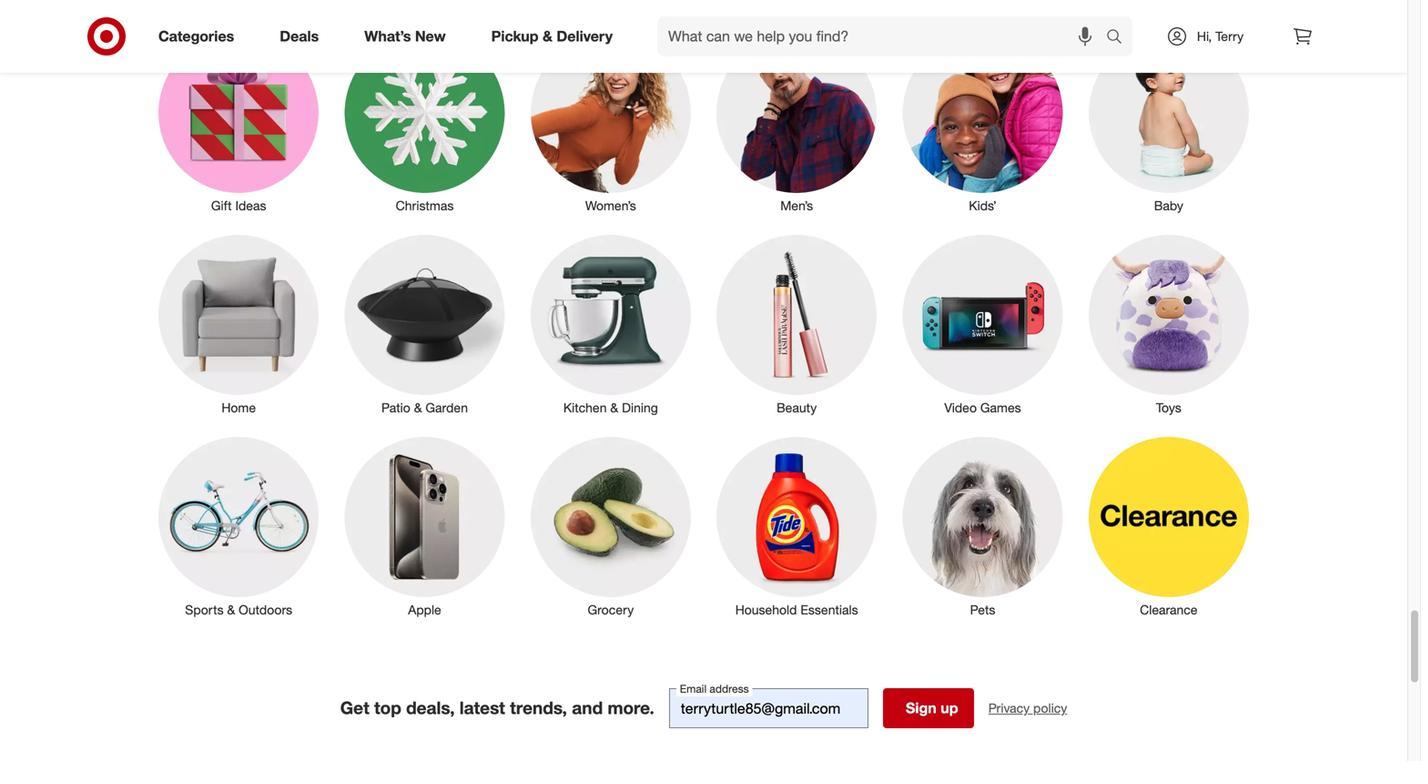 Task type: describe. For each thing, give the bounding box(es) containing it.
privacy policy
[[989, 700, 1067, 716]]

pets link
[[890, 434, 1076, 619]]

dining
[[622, 400, 658, 416]]

kids'
[[969, 197, 997, 213]]

baby
[[1154, 197, 1184, 213]]

deals link
[[264, 16, 342, 56]]

get
[[340, 698, 369, 719]]

new
[[415, 27, 446, 45]]

pets
[[970, 602, 996, 618]]

privacy
[[989, 700, 1030, 716]]

deals
[[280, 27, 319, 45]]

grocery link
[[518, 434, 704, 619]]

sign up
[[906, 699, 958, 717]]

video games link
[[890, 231, 1076, 417]]

beauty link
[[704, 231, 890, 417]]

sign
[[906, 699, 937, 717]]

essentials
[[801, 602, 858, 618]]

video
[[945, 400, 977, 416]]

men's
[[780, 197, 813, 213]]

more.
[[608, 698, 654, 719]]

women's
[[585, 197, 636, 213]]

video games
[[945, 400, 1021, 416]]

sports & outdoors
[[185, 602, 292, 618]]

categories
[[158, 27, 234, 45]]

privacy policy link
[[989, 699, 1067, 718]]

patio & garden
[[381, 400, 468, 416]]

search
[[1098, 29, 1142, 47]]

sign up button
[[883, 688, 974, 728]]

kitchen & dining link
[[518, 231, 704, 417]]

What can we help you find? suggestions appear below search field
[[657, 16, 1111, 56]]

home
[[222, 400, 256, 416]]

toys
[[1156, 400, 1182, 416]]

pickup & delivery link
[[476, 16, 636, 56]]

terry
[[1216, 28, 1244, 44]]

apple link
[[332, 434, 518, 619]]

& for pickup
[[543, 27, 553, 45]]

sports & outdoors link
[[146, 434, 332, 619]]

apple
[[408, 602, 441, 618]]

games
[[980, 400, 1021, 416]]

deals,
[[406, 698, 455, 719]]

and
[[572, 698, 603, 719]]

baby link
[[1076, 29, 1262, 215]]

kids' link
[[890, 29, 1076, 215]]



Task type: locate. For each thing, give the bounding box(es) containing it.
household
[[735, 602, 797, 618]]

beauty
[[777, 400, 817, 416]]

gift
[[211, 197, 232, 213]]

kitchen & dining
[[563, 400, 658, 416]]

what's new link
[[349, 16, 469, 56]]

kitchen
[[563, 400, 607, 416]]

& for kitchen
[[610, 400, 618, 416]]

home link
[[146, 231, 332, 417]]

clearance link
[[1076, 434, 1262, 619]]

search button
[[1098, 16, 1142, 60]]

top
[[374, 698, 401, 719]]

hi,
[[1197, 28, 1212, 44]]

patio & garden link
[[332, 231, 518, 417]]

gift ideas
[[211, 197, 266, 213]]

& for patio
[[414, 400, 422, 416]]

household essentials
[[735, 602, 858, 618]]

gift ideas link
[[146, 29, 332, 215]]

policy
[[1033, 700, 1067, 716]]

categories link
[[143, 16, 257, 56]]

hi, terry
[[1197, 28, 1244, 44]]

delivery
[[557, 27, 613, 45]]

& right the sports
[[227, 602, 235, 618]]

up
[[941, 699, 958, 717]]

sports
[[185, 602, 224, 618]]

women's link
[[518, 29, 704, 215]]

christmas
[[396, 197, 454, 213]]

None text field
[[669, 688, 868, 728]]

men's link
[[704, 29, 890, 215]]

patio
[[381, 400, 410, 416]]

pickup & delivery
[[491, 27, 613, 45]]

grocery
[[588, 602, 634, 618]]

clearance
[[1140, 602, 1198, 618]]

outdoors
[[239, 602, 292, 618]]

what's new
[[364, 27, 446, 45]]

& for sports
[[227, 602, 235, 618]]

pickup
[[491, 27, 539, 45]]

garden
[[426, 400, 468, 416]]

christmas link
[[332, 29, 518, 215]]

& right "patio"
[[414, 400, 422, 416]]

what's
[[364, 27, 411, 45]]

& right pickup
[[543, 27, 553, 45]]

&
[[543, 27, 553, 45], [414, 400, 422, 416], [610, 400, 618, 416], [227, 602, 235, 618]]

latest
[[460, 698, 505, 719]]

trends,
[[510, 698, 567, 719]]

ideas
[[235, 197, 266, 213]]

household essentials link
[[704, 434, 890, 619]]

& left dining
[[610, 400, 618, 416]]

get top deals, latest trends, and more.
[[340, 698, 654, 719]]

toys link
[[1076, 231, 1262, 417]]



Task type: vqa. For each thing, say whether or not it's contained in the screenshot.
982-
no



